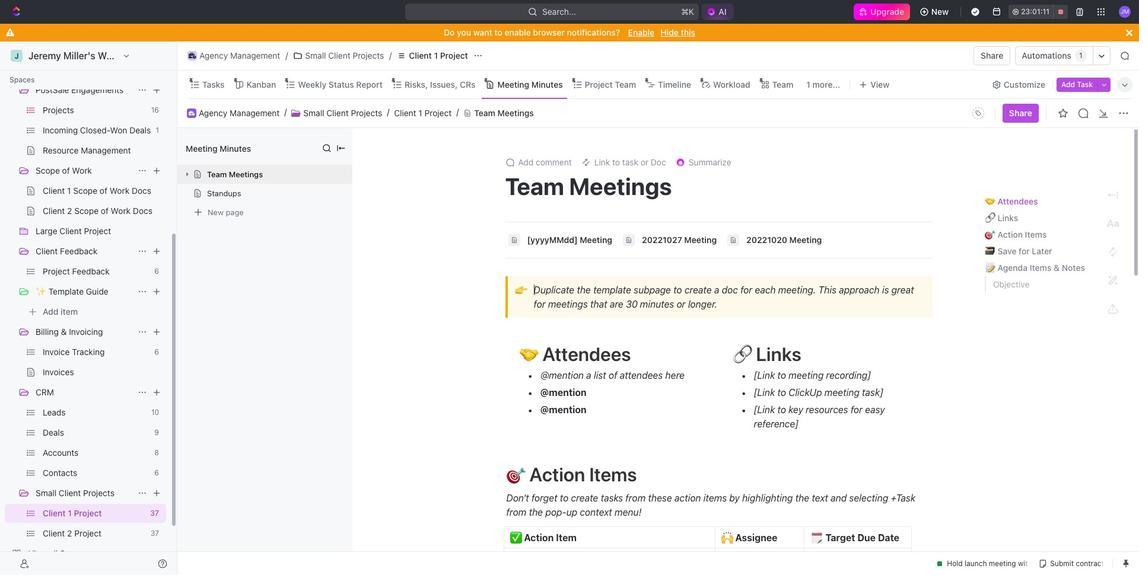 Task type: vqa. For each thing, say whether or not it's contained in the screenshot.
length
no



Task type: locate. For each thing, give the bounding box(es) containing it.
add left item
[[43, 307, 58, 317]]

1 left more... on the right top
[[807, 79, 811, 89]]

agency inside sidebar navigation
[[28, 65, 57, 75]]

deals
[[130, 125, 151, 135], [43, 428, 64, 438]]

scope inside scope of work link
[[36, 166, 60, 176]]

work down client 1 scope of work docs link
[[111, 206, 131, 216]]

tree
[[5, 0, 166, 576]]

sidebar navigation
[[0, 0, 180, 576]]

the inside duplicate the template subpage to create a doc for each meeting. this approach is great for meetings that are 30 minutes or longer.
[[577, 285, 591, 296]]

docs for client 2 scope of work docs
[[133, 206, 153, 216]]

small inside tree
[[36, 489, 56, 499]]

minutes down the browser
[[532, 79, 563, 89]]

1 horizontal spatial meeting minutes
[[498, 79, 563, 89]]

attendees up the 🗃️ save for later on the top right of the page
[[998, 196, 1039, 207]]

of inside 'client 2 scope of work docs' link
[[101, 206, 109, 216]]

1 horizontal spatial create
[[685, 285, 712, 296]]

the left text
[[796, 493, 810, 504]]

deals right won
[[130, 125, 151, 135]]

tasks link
[[200, 76, 225, 93]]

item
[[61, 307, 78, 317]]

0 horizontal spatial a
[[587, 370, 592, 381]]

37 for client 1 project
[[150, 509, 159, 518]]

project up "client 2 project" link
[[74, 509, 102, 519]]

work
[[72, 166, 92, 176], [110, 186, 130, 196], [111, 206, 131, 216]]

or left doc
[[641, 157, 649, 167]]

0 vertical spatial agency management
[[199, 50, 280, 61]]

items up later
[[1026, 230, 1047, 240]]

1 vertical spatial small
[[304, 108, 324, 118]]

agency management for small client projects
[[199, 108, 280, 118]]

share down customize button
[[1010, 108, 1033, 118]]

small client projects for bottom small client projects link
[[36, 489, 115, 499]]

client 1 project up 'client 2 project'
[[43, 509, 102, 519]]

of down resource
[[62, 166, 70, 176]]

view inside tree
[[28, 549, 47, 559]]

1 vertical spatial from
[[507, 508, 527, 518]]

to
[[495, 27, 503, 37], [613, 157, 620, 167], [674, 285, 682, 296], [778, 370, 787, 381], [778, 388, 787, 398], [778, 405, 787, 416], [560, 493, 569, 504]]

1 vertical spatial meeting minutes
[[186, 143, 251, 153]]

1 / from the left
[[286, 50, 288, 61]]

summarize
[[689, 157, 732, 167]]

resource management link
[[43, 141, 164, 160]]

1 vertical spatial view
[[28, 549, 47, 559]]

team up "standups"
[[207, 170, 227, 179]]

2 2 from the top
[[67, 529, 72, 539]]

0 vertical spatial small
[[305, 50, 326, 61]]

0 horizontal spatial from
[[507, 508, 527, 518]]

docs inside 'client 2 scope of work docs' link
[[133, 206, 153, 216]]

0 vertical spatial client 1 project
[[409, 50, 468, 61]]

2 [link from the top
[[754, 388, 775, 398]]

2 vertical spatial small
[[36, 489, 56, 499]]

2 37 from the top
[[151, 530, 159, 538]]

tree containing agency management
[[5, 0, 166, 576]]

client down large
[[36, 246, 58, 256]]

contacts
[[43, 468, 77, 478]]

to inside duplicate the template subpage to create a doc for each meeting. this approach is great for meetings that are 30 minutes or longer.
[[674, 285, 682, 296]]

meeting down recording]
[[825, 388, 860, 398]]

view button
[[856, 76, 894, 93]]

0 horizontal spatial meeting
[[789, 370, 824, 381]]

3 [link from the top
[[754, 405, 775, 416]]

1 vertical spatial the
[[796, 493, 810, 504]]

0 vertical spatial 🎯 action items
[[985, 230, 1047, 240]]

to up minutes on the bottom of the page
[[674, 285, 682, 296]]

1 vertical spatial scope
[[73, 186, 97, 196]]

meeting
[[789, 370, 824, 381], [825, 388, 860, 398]]

add for add subpage
[[868, 253, 882, 262]]

1 up 'client 2 project'
[[68, 509, 72, 519]]

meetings
[[548, 299, 588, 310]]

2 vertical spatial work
[[111, 206, 131, 216]]

project team link
[[583, 76, 636, 93]]

0 vertical spatial from
[[626, 493, 646, 504]]

[link to key resources for easy reference]
[[754, 405, 888, 430]]

upgrade link
[[854, 4, 911, 20]]

🎯 action items up forget
[[507, 464, 637, 486]]

scope inside 'client 2 scope of work docs' link
[[74, 206, 99, 216]]

feedback down the client feedback 'link'
[[72, 267, 110, 277]]

0 horizontal spatial /
[[286, 50, 288, 61]]

minutes
[[640, 299, 675, 310]]

1 inside client 1 scope of work docs link
[[67, 186, 71, 196]]

new right upgrade
[[932, 7, 949, 17]]

crm link
[[36, 383, 133, 402]]

docs for client 1 scope of work docs
[[132, 186, 151, 196]]

do
[[444, 27, 455, 37]]

small down weekly
[[304, 108, 324, 118]]

1 [link from the top
[[754, 370, 775, 381]]

1 vertical spatial 6
[[155, 348, 159, 357]]

of for client 1 scope of work docs
[[100, 186, 107, 196]]

create up 'longer.'
[[685, 285, 712, 296]]

🎯 up 🗃️
[[985, 230, 996, 240]]

+task
[[891, 493, 916, 504]]

agency management up kanban link
[[199, 50, 280, 61]]

agenda
[[998, 263, 1028, 273]]

@mention
[[541, 370, 584, 381], [541, 388, 587, 398], [541, 405, 587, 416]]

work inside client 1 scope of work docs link
[[110, 186, 130, 196]]

view inside button
[[871, 79, 890, 89]]

risks,
[[405, 79, 428, 89]]

🎯 action items
[[985, 230, 1047, 240], [507, 464, 637, 486]]

1 horizontal spatial 🔗
[[985, 213, 996, 223]]

business time image
[[189, 111, 195, 116]]

scope inside client 1 scope of work docs link
[[73, 186, 97, 196]]

add item
[[43, 307, 78, 317]]

projects link
[[43, 101, 146, 120]]

later
[[1033, 246, 1053, 256]]

0 vertical spatial docs
[[132, 186, 151, 196]]

2 vertical spatial agency management
[[199, 108, 280, 118]]

0 vertical spatial [link
[[754, 370, 775, 381]]

client feedback
[[36, 246, 98, 256]]

0 vertical spatial 🔗 links
[[985, 213, 1019, 223]]

workspace
[[98, 50, 147, 61]]

add item button
[[5, 303, 166, 322]]

0 vertical spatial links
[[998, 213, 1019, 223]]

link to task or doc button
[[577, 154, 671, 171]]

kanban
[[247, 79, 276, 89]]

👉
[[515, 284, 528, 297]]

0 horizontal spatial deals
[[43, 428, 64, 438]]

small client projects link up 'weekly status report'
[[291, 49, 387, 63]]

agency management link up tasks
[[185, 49, 283, 63]]

links up the [link to meeting recording]
[[756, 343, 802, 366]]

1 vertical spatial feedback
[[72, 267, 110, 277]]

team meetings
[[474, 108, 534, 118], [207, 170, 263, 179], [505, 172, 672, 200]]

for right save at the right of the page
[[1019, 246, 1030, 256]]

client 1 project down do
[[409, 50, 468, 61]]

project down client 2 scope of work docs
[[84, 226, 111, 236]]

notes
[[1062, 263, 1086, 273]]

create inside don't forget to create tasks from these action items by highlighting the text and selecting +task from the pop-up context menu!
[[571, 493, 599, 504]]

23:01:11
[[1022, 7, 1050, 16]]

resources
[[806, 405, 849, 416]]

1 horizontal spatial /
[[390, 50, 392, 61]]

from down don't
[[507, 508, 527, 518]]

task]
[[863, 388, 884, 398]]

1 horizontal spatial new
[[932, 7, 949, 17]]

items down later
[[1030, 263, 1052, 273]]

management up kanban
[[230, 50, 280, 61]]

links up save at the right of the page
[[998, 213, 1019, 223]]

date
[[878, 533, 900, 544]]

accounts link
[[43, 444, 150, 463]]

1 horizontal spatial from
[[626, 493, 646, 504]]

🙌
[[722, 533, 733, 544]]

[link for [link to clickup meeting task]
[[754, 388, 775, 398]]

2 vertical spatial agency
[[199, 108, 228, 118]]

0 vertical spatial view
[[871, 79, 890, 89]]

management down incoming closed-won deals 1 on the left top of page
[[81, 145, 131, 156]]

doc
[[722, 285, 738, 296]]

0 vertical spatial 🤝 attendees
[[985, 196, 1039, 207]]

weekly
[[298, 79, 327, 89]]

meetings up "standups"
[[229, 170, 263, 179]]

management inside "link"
[[81, 145, 131, 156]]

0 horizontal spatial 🤝
[[520, 343, 539, 366]]

of up 'client 2 scope of work docs' link
[[100, 186, 107, 196]]

1 6 from the top
[[155, 267, 159, 276]]

0 vertical spatial @mention
[[541, 370, 584, 381]]

new inside button
[[932, 7, 949, 17]]

scope of work
[[36, 166, 92, 176]]

jm button
[[1116, 2, 1135, 21]]

0 vertical spatial 37
[[150, 509, 159, 518]]

0 vertical spatial work
[[72, 166, 92, 176]]

& right billing at the left of page
[[61, 327, 67, 337]]

0 horizontal spatial attendees
[[543, 343, 631, 366]]

2 vertical spatial the
[[529, 508, 543, 518]]

save
[[998, 246, 1017, 256]]

1 horizontal spatial attendees
[[998, 196, 1039, 207]]

1 horizontal spatial 🎯
[[985, 230, 996, 240]]

of
[[62, 166, 70, 176], [100, 186, 107, 196], [101, 206, 109, 216], [609, 370, 618, 381]]

text
[[812, 493, 829, 504]]

action right ✅
[[524, 533, 554, 544]]

business time image
[[189, 53, 196, 59], [12, 66, 21, 74]]

0 horizontal spatial spaces
[[9, 75, 35, 84]]

scope down scope of work link
[[73, 186, 97, 196]]

0 vertical spatial feedback
[[60, 246, 98, 256]]

0 horizontal spatial the
[[529, 508, 543, 518]]

1 vertical spatial spaces
[[60, 549, 88, 559]]

2 for project
[[67, 529, 72, 539]]

0 vertical spatial 2
[[67, 206, 72, 216]]

meetings down meeting minutes link
[[498, 108, 534, 118]]

0 vertical spatial small client projects link
[[291, 49, 387, 63]]

add for add comment
[[519, 157, 534, 167]]

0 vertical spatial attendees
[[998, 196, 1039, 207]]

1 vertical spatial business time image
[[12, 66, 21, 74]]

client up client feedback
[[60, 226, 82, 236]]

action
[[675, 493, 701, 504]]

spaces inside tree
[[60, 549, 88, 559]]

1 vertical spatial agency
[[28, 65, 57, 75]]

client 2 project
[[43, 529, 102, 539]]

client feedback link
[[36, 242, 133, 261]]

1 2 from the top
[[67, 206, 72, 216]]

clickup
[[789, 388, 823, 398]]

view for view all spaces
[[28, 549, 47, 559]]

new for new page
[[208, 207, 224, 217]]

0 vertical spatial spaces
[[9, 75, 35, 84]]

standups
[[207, 189, 241, 198]]

1 vertical spatial attendees
[[543, 343, 631, 366]]

1 horizontal spatial minutes
[[532, 79, 563, 89]]

invoices
[[43, 367, 74, 378]]

1 vertical spatial new
[[208, 207, 224, 217]]

of inside client 1 scope of work docs link
[[100, 186, 107, 196]]

1 horizontal spatial deals
[[130, 125, 151, 135]]

work down resource management
[[72, 166, 92, 176]]

0 vertical spatial share
[[981, 50, 1004, 61]]

meeting minutes
[[498, 79, 563, 89], [186, 143, 251, 153]]

0 vertical spatial minutes
[[532, 79, 563, 89]]

recording]
[[827, 370, 871, 381]]

1
[[434, 50, 438, 61], [1080, 51, 1083, 60], [807, 79, 811, 89], [419, 108, 423, 118], [156, 126, 159, 135], [67, 186, 71, 196], [68, 509, 72, 519]]

feedback up project feedback at the top left of page
[[60, 246, 98, 256]]

small client projects link down weekly status report link
[[304, 108, 382, 118]]

1 vertical spatial 🎯 action items
[[507, 464, 637, 486]]

1 vertical spatial client 1 project link
[[394, 108, 452, 118]]

invoices link
[[43, 363, 164, 382]]

client inside 'client 2 scope of work docs' link
[[43, 206, 65, 216]]

more...
[[813, 79, 841, 89]]

work inside scope of work link
[[72, 166, 92, 176]]

scope down resource
[[36, 166, 60, 176]]

1 horizontal spatial spaces
[[60, 549, 88, 559]]

docs down client 1 scope of work docs link
[[133, 206, 153, 216]]

client inside 'link'
[[36, 246, 58, 256]]

✨ template guide
[[36, 287, 109, 297]]

🔗 links up save at the right of the page
[[985, 213, 1019, 223]]

client 1 project link down risks,
[[394, 108, 452, 118]]

meeting inside button
[[685, 235, 717, 245]]

1 up add task
[[1080, 51, 1083, 60]]

1 horizontal spatial links
[[998, 213, 1019, 223]]

work inside 'client 2 scope of work docs' link
[[111, 206, 131, 216]]

dropdown menu image
[[969, 104, 988, 123]]

1 horizontal spatial the
[[577, 285, 591, 296]]

to right link
[[613, 157, 620, 167]]

client 1 project link down do
[[394, 49, 471, 63]]

great
[[892, 285, 915, 296]]

20221027 meeting
[[642, 235, 717, 245]]

client inside client 1 scope of work docs link
[[43, 186, 65, 196]]

small client projects link down the contacts link
[[36, 484, 133, 503]]

agency down jeremy
[[28, 65, 57, 75]]

1 vertical spatial or
[[677, 299, 686, 310]]

action up save at the right of the page
[[998, 230, 1023, 240]]

view all spaces link
[[5, 545, 164, 564]]

upgrade
[[871, 7, 905, 17]]

weekly status report
[[298, 79, 383, 89]]

share up customize button
[[981, 50, 1004, 61]]

project down do
[[440, 50, 468, 61]]

small for bottom small client projects link
[[36, 489, 56, 499]]

🎯 up don't
[[507, 464, 526, 486]]

client 1 project down risks,
[[394, 108, 452, 118]]

docs up 'client 2 scope of work docs' link
[[132, 186, 151, 196]]

[link inside [link to key resources for easy reference]
[[754, 405, 775, 416]]

🤝 attendees up save at the right of the page
[[985, 196, 1039, 207]]

add
[[1062, 80, 1076, 89], [519, 157, 534, 167], [868, 253, 882, 262], [43, 307, 58, 317]]

browser
[[533, 27, 565, 37]]

1 vertical spatial [link
[[754, 388, 775, 398]]

🔗 links up the [link to meeting recording]
[[733, 343, 802, 366]]

2 vertical spatial client 1 project
[[43, 509, 102, 519]]

team
[[615, 79, 636, 89], [773, 79, 794, 89], [474, 108, 496, 118], [207, 170, 227, 179], [505, 172, 565, 200]]

view left all
[[28, 549, 47, 559]]

template
[[594, 285, 632, 296]]

to inside don't forget to create tasks from these action items by highlighting the text and selecting +task from the pop-up context menu!
[[560, 493, 569, 504]]

1 vertical spatial client 1 project
[[394, 108, 452, 118]]

team left 1 more...
[[773, 79, 794, 89]]

1 vertical spatial work
[[110, 186, 130, 196]]

📝
[[985, 263, 996, 273]]

0 horizontal spatial share
[[981, 50, 1004, 61]]

1 vertical spatial links
[[756, 343, 802, 366]]

these
[[648, 493, 672, 504]]

projects down the contacts link
[[83, 489, 115, 499]]

forget
[[532, 493, 558, 504]]

work for 2
[[111, 206, 131, 216]]

0 horizontal spatial view
[[28, 549, 47, 559]]

list
[[594, 370, 607, 381]]

agency management link for small client projects
[[199, 108, 280, 118]]

project down risks, issues, crs link
[[425, 108, 452, 118]]

1 inside 1 more... dropdown button
[[807, 79, 811, 89]]

a left doc
[[715, 285, 720, 296]]

2 6 from the top
[[155, 348, 159, 357]]

add for add task
[[1062, 80, 1076, 89]]

1 horizontal spatial share
[[1010, 108, 1033, 118]]

client up large
[[43, 206, 65, 216]]

business time image down jeremy miller's workspace, , element in the left top of the page
[[12, 66, 21, 74]]

2 vertical spatial scope
[[74, 206, 99, 216]]

enable
[[628, 27, 655, 37]]

meeting right [yyyymmdd]
[[580, 235, 613, 245]]

[link for [link to key resources for easy reference]
[[754, 405, 775, 416]]

template
[[49, 287, 84, 297]]

9
[[155, 429, 159, 438]]

1 horizontal spatial or
[[677, 299, 686, 310]]

add left subpage
[[868, 253, 882, 262]]

1 @mention from the top
[[541, 370, 584, 381]]

0 vertical spatial a
[[715, 285, 720, 296]]

1 vertical spatial create
[[571, 493, 599, 504]]

2 vertical spatial @mention
[[541, 405, 587, 416]]

agency management inside sidebar navigation
[[28, 65, 109, 75]]

0 vertical spatial agency
[[199, 50, 228, 61]]

spaces down j
[[9, 75, 35, 84]]

client down contacts
[[59, 489, 81, 499]]

postsale
[[36, 85, 69, 95]]

add inside button
[[43, 307, 58, 317]]

management for agency management link associated with small client projects
[[230, 108, 280, 118]]

add inside 'button'
[[1062, 80, 1076, 89]]

new left page
[[208, 207, 224, 217]]

a left "list" at the right bottom of page
[[587, 370, 592, 381]]

2 up large client project on the top left
[[67, 206, 72, 216]]

agency right business time icon
[[199, 108, 228, 118]]

management for resource management "link"
[[81, 145, 131, 156]]

2 up 'view all spaces'
[[67, 529, 72, 539]]

view right more... on the right top
[[871, 79, 890, 89]]

0 horizontal spatial meeting minutes
[[186, 143, 251, 153]]

small client projects inside tree
[[36, 489, 115, 499]]

search...
[[543, 7, 577, 17]]

for left easy
[[851, 405, 863, 416]]

2 vertical spatial small client projects link
[[36, 484, 133, 503]]

2 @mention from the top
[[541, 388, 587, 398]]

agency management down kanban link
[[199, 108, 280, 118]]

1 37 from the top
[[150, 509, 159, 518]]

add inside "button"
[[868, 253, 882, 262]]

0 vertical spatial create
[[685, 285, 712, 296]]

0 vertical spatial 🎯
[[985, 230, 996, 240]]

feedback inside 'link'
[[60, 246, 98, 256]]

ai button
[[702, 4, 734, 20]]

37 for client 2 project
[[151, 530, 159, 538]]

1 down the "scope of work"
[[67, 186, 71, 196]]

projects
[[353, 50, 384, 61], [43, 105, 74, 115], [351, 108, 382, 118], [83, 489, 115, 499]]

docs inside client 1 scope of work docs link
[[132, 186, 151, 196]]

meeting for [yyyymmdd] meeting
[[580, 235, 613, 245]]

for down duplicate
[[534, 299, 546, 310]]

meeting down business time icon
[[186, 143, 218, 153]]

item
[[556, 533, 577, 544]]

client 1 project link
[[394, 49, 471, 63], [394, 108, 452, 118], [43, 505, 146, 524]]

link
[[595, 157, 610, 167]]

management down kanban link
[[230, 108, 280, 118]]

🗓 target due date
[[811, 533, 900, 544]]

business time image up business time icon
[[189, 53, 196, 59]]

invoice
[[43, 347, 70, 357]]

client 1 scope of work docs
[[43, 186, 151, 196]]

1 vertical spatial 2
[[67, 529, 72, 539]]

page
[[226, 207, 244, 217]]

spaces down 'client 2 project'
[[60, 549, 88, 559]]



Task type: describe. For each thing, give the bounding box(es) containing it.
status
[[329, 79, 354, 89]]

team meetings up "standups"
[[207, 170, 263, 179]]

project up template
[[43, 267, 70, 277]]

summarize button
[[671, 154, 737, 171]]

won
[[110, 125, 127, 135]]

project down notifications?
[[585, 79, 613, 89]]

context
[[580, 508, 613, 518]]

0 vertical spatial 🔗
[[985, 213, 996, 223]]

view for view
[[871, 79, 890, 89]]

meeting for 20221027 meeting
[[685, 235, 717, 245]]

add subpage button
[[854, 251, 919, 265]]

client 2 scope of work docs
[[43, 206, 153, 216]]

agency management link for postsale engagements
[[28, 61, 164, 80]]

0 horizontal spatial 🎯 action items
[[507, 464, 637, 486]]

issues,
[[430, 79, 458, 89]]

agency for postsale engagements
[[28, 65, 57, 75]]

3 @mention from the top
[[541, 405, 587, 416]]

postsale engagements link
[[36, 81, 133, 100]]

leads
[[43, 408, 66, 418]]

billing & invoicing link
[[36, 323, 133, 342]]

risks, issues, crs link
[[402, 76, 476, 93]]

large client project
[[36, 226, 111, 236]]

want
[[474, 27, 493, 37]]

6 for tracking
[[155, 348, 159, 357]]

deals link
[[43, 424, 150, 443]]

scope of work link
[[36, 161, 133, 180]]

scope for 2
[[74, 206, 99, 216]]

client down weekly status report link
[[327, 108, 349, 118]]

2 vertical spatial action
[[524, 533, 554, 544]]

0 vertical spatial &
[[1054, 263, 1060, 273]]

team meetings down link
[[505, 172, 672, 200]]

deals inside "link"
[[43, 428, 64, 438]]

team meetings down meeting minutes link
[[474, 108, 534, 118]]

8
[[155, 449, 159, 458]]

1 inside incoming closed-won deals 1
[[156, 126, 159, 135]]

meeting minutes link
[[495, 76, 563, 93]]

[link to clickup meeting task]
[[754, 388, 884, 398]]

2 vertical spatial client 1 project link
[[43, 505, 146, 524]]

hide
[[661, 27, 679, 37]]

0 horizontal spatial 🎯
[[507, 464, 526, 486]]

1 horizontal spatial 🔗 links
[[985, 213, 1019, 223]]

project feedback
[[43, 267, 110, 277]]

client up risks,
[[409, 50, 432, 61]]

closed-
[[80, 125, 110, 135]]

client 2 project link
[[43, 525, 146, 544]]

client inside "client 2 project" link
[[43, 529, 65, 539]]

tasks
[[202, 79, 225, 89]]

2 horizontal spatial the
[[796, 493, 810, 504]]

customize
[[1004, 79, 1046, 89]]

highlighting
[[743, 493, 793, 504]]

& inside "link"
[[61, 327, 67, 337]]

6 for feedback
[[155, 267, 159, 276]]

client up 'client 2 project'
[[43, 509, 66, 519]]

0 vertical spatial 🤝
[[985, 196, 996, 207]]

large
[[36, 226, 57, 236]]

to up [link to clickup meeting task] at the bottom right
[[778, 370, 787, 381]]

approach
[[840, 285, 880, 296]]

task
[[623, 157, 639, 167]]

16
[[151, 106, 159, 115]]

business time image inside sidebar navigation
[[12, 66, 21, 74]]

this
[[819, 285, 837, 296]]

1 vertical spatial items
[[1030, 263, 1052, 273]]

you
[[457, 27, 471, 37]]

view button
[[856, 71, 894, 99]]

of for client 2 scope of work docs
[[101, 206, 109, 216]]

2 / from the left
[[390, 50, 392, 61]]

scope for 1
[[73, 186, 97, 196]]

of for @mention a list of attendees here
[[609, 370, 618, 381]]

🗓
[[811, 533, 824, 544]]

20221020 meeting button
[[725, 232, 830, 249]]

management for agency management link related to postsale engagements
[[59, 65, 109, 75]]

team link
[[770, 76, 794, 93]]

to right want at the top left of the page
[[495, 27, 503, 37]]

to inside [link to key resources for easy reference]
[[778, 405, 787, 416]]

1 horizontal spatial meetings
[[498, 108, 534, 118]]

billing
[[36, 327, 59, 337]]

0 vertical spatial small client projects
[[305, 50, 384, 61]]

accounts
[[43, 448, 79, 458]]

jeremy miller's workspace, , element
[[11, 50, 23, 62]]

📝 agenda items & notes
[[985, 263, 1086, 273]]

a inside duplicate the template subpage to create a doc for each meeting. this approach is great for meetings that are 30 minutes or longer.
[[715, 285, 720, 296]]

small for small client projects link to the middle
[[304, 108, 324, 118]]

weekly status report link
[[296, 76, 383, 93]]

add for add item
[[43, 307, 58, 317]]

team down crs
[[474, 108, 496, 118]]

longer.
[[689, 299, 718, 310]]

guide
[[86, 287, 109, 297]]

1 vertical spatial 🔗 links
[[733, 343, 802, 366]]

this
[[681, 27, 696, 37]]

kanban link
[[244, 76, 276, 93]]

small client projects for small client projects link to the middle
[[304, 108, 382, 118]]

client 2 scope of work docs link
[[43, 202, 164, 221]]

by
[[730, 493, 740, 504]]

task
[[1078, 80, 1093, 89]]

jeremy
[[28, 50, 61, 61]]

to left clickup
[[778, 388, 787, 398]]

workload link
[[711, 76, 751, 93]]

✨
[[36, 287, 46, 297]]

new for new
[[932, 7, 949, 17]]

incoming closed-won deals link
[[43, 121, 151, 140]]

0 vertical spatial action
[[998, 230, 1023, 240]]

projects up 'report'
[[353, 50, 384, 61]]

client up 'weekly status report'
[[328, 50, 351, 61]]

for inside [link to key resources for easy reference]
[[851, 405, 863, 416]]

3 6 from the top
[[155, 469, 159, 478]]

or inside dropdown button
[[641, 157, 649, 167]]

[yyyymmdd]
[[527, 235, 578, 245]]

new page
[[208, 207, 244, 217]]

to inside dropdown button
[[613, 157, 620, 167]]

🗃️
[[985, 246, 996, 256]]

doc
[[651, 157, 666, 167]]

0 vertical spatial items
[[1026, 230, 1047, 240]]

notifications?
[[567, 27, 620, 37]]

1 horizontal spatial 🎯 action items
[[985, 230, 1047, 240]]

agency management for postsale engagements
[[28, 65, 109, 75]]

feedback for project feedback
[[72, 267, 110, 277]]

large client project link
[[36, 222, 164, 241]]

miller's
[[63, 50, 95, 61]]

1 vertical spatial 🔗
[[733, 343, 752, 366]]

are
[[610, 299, 624, 310]]

1 vertical spatial action
[[530, 464, 586, 486]]

team left the timeline link
[[615, 79, 636, 89]]

crs
[[460, 79, 476, 89]]

of inside scope of work link
[[62, 166, 70, 176]]

meeting for 20221020 meeting
[[790, 235, 822, 245]]

1 down risks,
[[419, 108, 423, 118]]

client inside large client project link
[[60, 226, 82, 236]]

2 horizontal spatial meetings
[[570, 172, 672, 200]]

agency for small client projects
[[199, 108, 228, 118]]

1 horizontal spatial meeting
[[825, 388, 860, 398]]

projects down 'report'
[[351, 108, 382, 118]]

share inside share button
[[981, 50, 1004, 61]]

client 1 project inside tree
[[43, 509, 102, 519]]

meeting right crs
[[498, 79, 530, 89]]

2 vertical spatial items
[[590, 464, 637, 486]]

or inside duplicate the template subpage to create a doc for each meeting. this approach is great for meetings that are 30 minutes or longer.
[[677, 299, 686, 310]]

0 horizontal spatial 🤝 attendees
[[520, 343, 631, 366]]

✅ action item
[[510, 533, 577, 544]]

✨ template guide link
[[36, 283, 133, 302]]

0 vertical spatial client 1 project link
[[394, 49, 471, 63]]

1 horizontal spatial business time image
[[189, 53, 196, 59]]

enable
[[505, 27, 531, 37]]

2 for scope
[[67, 206, 72, 216]]

jm
[[1121, 8, 1130, 15]]

1 vertical spatial small client projects link
[[304, 108, 382, 118]]

feedback for client feedback
[[60, 246, 98, 256]]

client down risks,
[[394, 108, 417, 118]]

project up view all spaces link
[[74, 529, 102, 539]]

0 horizontal spatial meetings
[[229, 170, 263, 179]]

engagements
[[71, 85, 124, 95]]

resource
[[43, 145, 79, 156]]

1 vertical spatial minutes
[[220, 143, 251, 153]]

team down add comment
[[505, 172, 565, 200]]

1 more... button
[[803, 76, 845, 93]]

meeting.
[[779, 285, 816, 296]]

1 vertical spatial 🤝
[[520, 343, 539, 366]]

create inside duplicate the template subpage to create a doc for each meeting. this approach is great for meetings that are 30 minutes or longer.
[[685, 285, 712, 296]]

1 up risks, issues, crs at the left of page
[[434, 50, 438, 61]]

1 vertical spatial share
[[1010, 108, 1033, 118]]

that
[[591, 299, 608, 310]]

for right doc
[[741, 285, 753, 296]]

0 vertical spatial meeting
[[789, 370, 824, 381]]

reference]
[[754, 419, 799, 430]]

key
[[789, 405, 804, 416]]

resource management
[[43, 145, 131, 156]]

1 vertical spatial a
[[587, 370, 592, 381]]

[link for [link to meeting recording]
[[754, 370, 775, 381]]

client 1 scope of work docs link
[[43, 182, 164, 201]]

projects inside projects link
[[43, 105, 74, 115]]

30
[[626, 299, 638, 310]]

up
[[567, 508, 578, 518]]

new button
[[915, 2, 956, 21]]

work for 1
[[110, 186, 130, 196]]

[yyyymmdd] meeting button
[[505, 232, 620, 249]]



